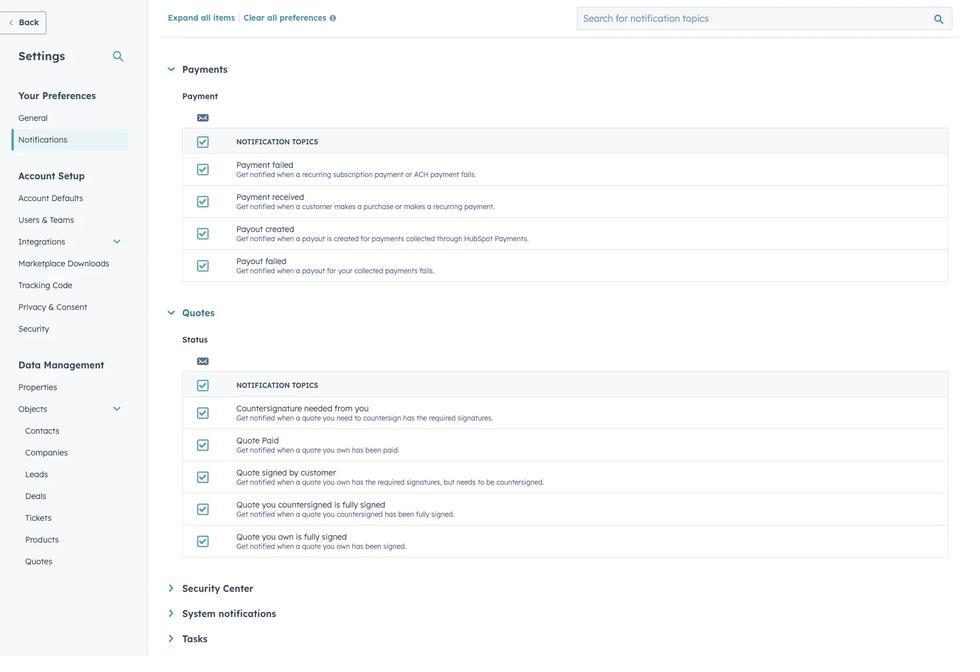 Task type: vqa. For each thing, say whether or not it's contained in the screenshot.
'caret' icon
yes



Task type: describe. For each thing, give the bounding box(es) containing it.
account setup
[[18, 170, 85, 182]]

quote paid get notified when a quote you own has been paid.
[[237, 436, 400, 455]]

payments for created
[[372, 234, 404, 243]]

is inside payout created get notified when a payout is created for payments collected through hubspot payments.
[[327, 234, 332, 243]]

by
[[289, 468, 299, 478]]

get inside quote you countersigned is fully signed get notified when a quote you countersigned has been fully signed.
[[237, 510, 248, 519]]

tasks
[[182, 634, 208, 645]]

you inside quote paid get notified when a quote you own has been paid.
[[323, 446, 335, 455]]

items
[[213, 13, 235, 23]]

user
[[308, 23, 322, 32]]

tracking code link
[[11, 275, 128, 296]]

a inside 'payout failed get notified when a payout for your collected payments fails.'
[[296, 267, 300, 275]]

privacy & consent
[[18, 302, 87, 312]]

security link
[[11, 318, 128, 340]]

back
[[19, 17, 39, 28]]

notified inside quote you own is fully signed get notified when a quote you own has been signed.
[[250, 542, 275, 551]]

integrations
[[18, 237, 65, 247]]

the inside you are now a partner admin get notified when the user access link is approved
[[296, 23, 306, 32]]

has for quote you own is fully signed
[[352, 542, 364, 551]]

fails. inside 'payout failed get notified when a payout for your collected payments fails.'
[[420, 267, 435, 275]]

0 horizontal spatial countersigned
[[278, 500, 332, 510]]

when inside countersignature needed from you get notified when a quote you need to countersign has the required signatures.
[[277, 414, 294, 423]]

payout failed get notified when a payout for your collected payments fails.
[[237, 256, 435, 275]]

clear all preferences
[[244, 13, 327, 23]]

failed for payout failed
[[265, 256, 287, 267]]

your preferences element
[[11, 89, 128, 151]]

when inside quote you own is fully signed get notified when a quote you own has been signed.
[[277, 542, 294, 551]]

paid
[[262, 436, 279, 446]]

contacts
[[25, 426, 59, 436]]

consent
[[56, 302, 87, 312]]

notified inside quote signed by customer get notified when a quote you own has the required signatures, but needs to be countersigned.
[[250, 478, 275, 487]]

status
[[182, 335, 208, 345]]

security for security
[[18, 324, 49, 334]]

quote inside countersignature needed from you get notified when a quote you need to countersign has the required signatures.
[[302, 414, 321, 423]]

a inside you are now a partner admin get notified when the user access link is approved
[[285, 13, 290, 23]]

companies
[[25, 448, 68, 458]]

for inside payout created get notified when a payout is created for payments collected through hubspot payments.
[[361, 234, 370, 243]]

is inside you are now a partner admin get notified when the user access link is approved
[[361, 23, 366, 32]]

notified inside payment received get notified when a customer makes a purchase or makes a recurring payment.
[[250, 202, 275, 211]]

admin
[[323, 13, 347, 23]]

failed for payment failed
[[272, 160, 294, 170]]

needs
[[457, 478, 476, 487]]

a inside payment failed get notified when a recurring subscription payment or ach payment fails.
[[296, 170, 300, 179]]

paid.
[[383, 446, 400, 455]]

hubspot
[[464, 234, 493, 243]]

get inside quote paid get notified when a quote you own has been paid.
[[237, 446, 248, 455]]

has inside quote paid get notified when a quote you own has been paid.
[[352, 446, 364, 455]]

settings
[[18, 49, 65, 63]]

you
[[237, 13, 251, 23]]

properties
[[18, 382, 57, 393]]

quote for quote paid
[[237, 436, 260, 446]]

setup
[[58, 170, 85, 182]]

tasks button
[[169, 634, 949, 645]]

system notifications button
[[169, 608, 949, 620]]

access
[[324, 23, 346, 32]]

from
[[335, 404, 353, 414]]

notification topics for payments
[[237, 138, 318, 146]]

1 horizontal spatial quotes
[[182, 307, 215, 319]]

payments button
[[167, 64, 949, 75]]

1 horizontal spatial created
[[334, 234, 359, 243]]

purchase
[[364, 202, 394, 211]]

all for expand
[[201, 13, 211, 23]]

& for users
[[42, 215, 48, 225]]

objects
[[18, 404, 47, 415]]

quote inside quote paid get notified when a quote you own has been paid.
[[302, 446, 321, 455]]

has for countersignature needed from you
[[403, 414, 415, 423]]

a inside quote you own is fully signed get notified when a quote you own has been signed.
[[296, 542, 300, 551]]

your
[[18, 90, 39, 101]]

defaults
[[51, 193, 83, 204]]

own inside quote paid get notified when a quote you own has been paid.
[[337, 446, 350, 455]]

contacts link
[[11, 420, 128, 442]]

products
[[25, 535, 59, 545]]

notified inside countersignature needed from you get notified when a quote you need to countersign has the required signatures.
[[250, 414, 275, 423]]

been for quote you own is fully signed
[[365, 542, 381, 551]]

1 payment from the left
[[375, 170, 404, 179]]

payments.
[[495, 234, 529, 243]]

preferences
[[42, 90, 96, 101]]

general link
[[11, 107, 128, 129]]

users & teams
[[18, 215, 74, 225]]

are
[[253, 13, 265, 23]]

payment received get notified when a customer makes a purchase or makes a recurring payment.
[[237, 192, 495, 211]]

caret image for system notifications
[[169, 610, 173, 617]]

payout for created
[[302, 234, 325, 243]]

privacy
[[18, 302, 46, 312]]

countersigned.
[[497, 478, 544, 487]]

through
[[437, 234, 462, 243]]

approved
[[368, 23, 399, 32]]

notified inside you are now a partner admin get notified when the user access link is approved
[[250, 23, 275, 32]]

1 horizontal spatial countersigned
[[337, 510, 383, 519]]

the inside countersignature needed from you get notified when a quote you need to countersign has the required signatures.
[[417, 414, 427, 423]]

clear
[[244, 13, 265, 23]]

get inside quote signed by customer get notified when a quote you own has the required signatures, but needs to be countersigned.
[[237, 478, 248, 487]]

need
[[337, 414, 353, 423]]

signed inside quote signed by customer get notified when a quote you own has the required signatures, but needs to be countersigned.
[[262, 468, 287, 478]]

quotes link
[[11, 551, 128, 573]]

security center
[[182, 583, 253, 595]]

users
[[18, 215, 40, 225]]

& for privacy
[[48, 302, 54, 312]]

data management
[[18, 359, 104, 371]]

payment.
[[465, 202, 495, 211]]

payout created get notified when a payout is created for payments collected through hubspot payments.
[[237, 224, 529, 243]]

general
[[18, 113, 48, 123]]

downloads
[[68, 259, 109, 269]]

get inside payment failed get notified when a recurring subscription payment or ach payment fails.
[[237, 170, 248, 179]]

tracking code
[[18, 280, 72, 291]]

when inside payout created get notified when a payout is created for payments collected through hubspot payments.
[[277, 234, 294, 243]]

companies link
[[11, 442, 128, 464]]

customer inside quote signed by customer get notified when a quote you own has the required signatures, but needs to be countersigned.
[[301, 468, 336, 478]]

been inside quote paid get notified when a quote you own has been paid.
[[365, 446, 381, 455]]

data management element
[[11, 359, 128, 656]]

countersignature needed from you get notified when a quote you need to countersign has the required signatures.
[[237, 404, 493, 423]]

fully for quote you countersigned is fully signed
[[343, 500, 358, 510]]

has inside quote signed by customer get notified when a quote you own has the required signatures, but needs to be countersigned.
[[352, 478, 364, 487]]

countersignature
[[237, 404, 302, 414]]

collected inside payout created get notified when a payout is created for payments collected through hubspot payments.
[[406, 234, 435, 243]]

for inside 'payout failed get notified when a payout for your collected payments fails.'
[[327, 267, 336, 275]]

payout for payout created
[[237, 224, 263, 234]]

a inside countersignature needed from you get notified when a quote you need to countersign has the required signatures.
[[296, 414, 300, 423]]

system notifications
[[182, 608, 276, 620]]

caret image for quotes
[[168, 311, 175, 315]]

payout for failed
[[302, 267, 325, 275]]

when inside quote paid get notified when a quote you own has been paid.
[[277, 446, 294, 455]]

notifications link
[[11, 129, 128, 151]]

tickets link
[[11, 507, 128, 529]]

quote for quote signed by customer
[[237, 468, 260, 478]]

payments
[[182, 64, 228, 75]]

is inside quote you own is fully signed get notified when a quote you own has been signed.
[[296, 532, 302, 542]]

quote signed by customer get notified when a quote you own has the required signatures, but needs to be countersigned.
[[237, 468, 544, 487]]

when inside quote signed by customer get notified when a quote you own has the required signatures, but needs to be countersigned.
[[277, 478, 294, 487]]

2 horizontal spatial fully
[[416, 510, 430, 519]]

quote inside quote signed by customer get notified when a quote you own has the required signatures, but needs to be countersigned.
[[302, 478, 321, 487]]

account defaults
[[18, 193, 83, 204]]

get inside you are now a partner admin get notified when the user access link is approved
[[237, 23, 248, 32]]

all for clear
[[267, 13, 277, 23]]

tracking
[[18, 280, 50, 291]]

signatures.
[[458, 414, 493, 423]]

caret image for payments
[[168, 67, 175, 71]]

signed for quote you own is fully signed
[[322, 532, 347, 542]]

a inside quote paid get notified when a quote you own has been paid.
[[296, 446, 300, 455]]

get inside quote you own is fully signed get notified when a quote you own has been signed.
[[237, 542, 248, 551]]



Task type: locate. For each thing, give the bounding box(es) containing it.
3 quote from the top
[[237, 500, 260, 510]]

signed. inside quote you countersigned is fully signed get notified when a quote you countersigned has been fully signed.
[[432, 510, 455, 519]]

fails. inside payment failed get notified when a recurring subscription payment or ach payment fails.
[[461, 170, 476, 179]]

payout inside 'payout failed get notified when a payout for your collected payments fails.'
[[237, 256, 263, 267]]

partner
[[292, 13, 321, 23]]

own
[[337, 446, 350, 455], [337, 478, 350, 487], [278, 532, 294, 542], [337, 542, 350, 551]]

notification topics up received
[[237, 138, 318, 146]]

signed inside quote you own is fully signed get notified when a quote you own has been signed.
[[322, 532, 347, 542]]

0 vertical spatial quotes
[[182, 307, 215, 319]]

countersigned down the by
[[278, 500, 332, 510]]

the left user
[[296, 23, 306, 32]]

9 notified from the top
[[250, 510, 275, 519]]

1 vertical spatial payout
[[237, 256, 263, 267]]

quote inside quote you own is fully signed get notified when a quote you own has been signed.
[[302, 542, 321, 551]]

notification for payments
[[237, 138, 290, 146]]

1 vertical spatial payment
[[237, 160, 270, 170]]

deals link
[[11, 486, 128, 507]]

customer
[[302, 202, 333, 211], [301, 468, 336, 478]]

6 when from the top
[[277, 414, 294, 423]]

2 topics from the top
[[292, 381, 318, 390]]

0 horizontal spatial quotes
[[25, 557, 52, 567]]

0 horizontal spatial recurring
[[302, 170, 331, 179]]

1 vertical spatial &
[[48, 302, 54, 312]]

1 horizontal spatial the
[[365, 478, 376, 487]]

collected
[[406, 234, 435, 243], [355, 267, 384, 275]]

account defaults link
[[11, 187, 128, 209]]

1 horizontal spatial security
[[182, 583, 220, 595]]

2 notified from the top
[[250, 170, 275, 179]]

quotes inside 'quotes' link
[[25, 557, 52, 567]]

1 horizontal spatial fails.
[[461, 170, 476, 179]]

0 vertical spatial or
[[406, 170, 412, 179]]

1 account from the top
[[18, 170, 55, 182]]

to inside countersignature needed from you get notified when a quote you need to countersign has the required signatures.
[[355, 414, 361, 423]]

link
[[348, 23, 359, 32]]

3 when from the top
[[277, 202, 294, 211]]

makes down ach
[[404, 202, 425, 211]]

1 vertical spatial topics
[[292, 381, 318, 390]]

9 get from the top
[[237, 510, 248, 519]]

0 horizontal spatial &
[[42, 215, 48, 225]]

notified inside quote you countersigned is fully signed get notified when a quote you countersigned has been fully signed.
[[250, 510, 275, 519]]

1 quote from the top
[[237, 436, 260, 446]]

0 horizontal spatial fully
[[304, 532, 320, 542]]

1 horizontal spatial collected
[[406, 234, 435, 243]]

security down privacy
[[18, 324, 49, 334]]

0 vertical spatial security
[[18, 324, 49, 334]]

when inside you are now a partner admin get notified when the user access link is approved
[[277, 23, 294, 32]]

3 notified from the top
[[250, 202, 275, 211]]

2 notification from the top
[[237, 381, 290, 390]]

all
[[201, 13, 211, 23], [267, 13, 277, 23]]

4 quote from the top
[[237, 532, 260, 542]]

quote inside quote you countersigned is fully signed get notified when a quote you countersigned has been fully signed.
[[302, 510, 321, 519]]

topics for quotes
[[292, 381, 318, 390]]

3 quote from the top
[[302, 478, 321, 487]]

Search for notification topics search field
[[577, 7, 953, 30]]

account up "users"
[[18, 193, 49, 204]]

to
[[355, 414, 361, 423], [478, 478, 485, 487]]

countersign
[[363, 414, 401, 423]]

1 vertical spatial caret image
[[169, 585, 173, 592]]

0 horizontal spatial for
[[327, 267, 336, 275]]

security center button
[[169, 583, 949, 595]]

2 payout from the top
[[302, 267, 325, 275]]

required inside quote signed by customer get notified when a quote you own has the required signatures, but needs to be countersigned.
[[378, 478, 405, 487]]

the right the countersign on the bottom left
[[417, 414, 427, 423]]

the inside quote signed by customer get notified when a quote you own has the required signatures, but needs to be countersigned.
[[365, 478, 376, 487]]

payment inside payment received get notified when a customer makes a purchase or makes a recurring payment.
[[237, 192, 270, 202]]

0 vertical spatial payout
[[302, 234, 325, 243]]

notification for quotes
[[237, 381, 290, 390]]

get inside 'payout failed get notified when a payout for your collected payments fails.'
[[237, 267, 248, 275]]

marketplace
[[18, 259, 65, 269]]

0 vertical spatial notification topics
[[237, 138, 318, 146]]

collected right "your"
[[355, 267, 384, 275]]

when inside 'payout failed get notified when a payout for your collected payments fails.'
[[277, 267, 294, 275]]

0 vertical spatial payout
[[237, 224, 263, 234]]

has for quote you countersigned is fully signed
[[385, 510, 396, 519]]

0 vertical spatial to
[[355, 414, 361, 423]]

payment for payment received get notified when a customer makes a purchase or makes a recurring payment.
[[237, 192, 270, 202]]

quote you own is fully signed get notified when a quote you own has been signed.
[[237, 532, 406, 551]]

7 get from the top
[[237, 446, 248, 455]]

0 horizontal spatial fails.
[[420, 267, 435, 275]]

security up system
[[182, 583, 220, 595]]

quotes button
[[167, 307, 949, 319]]

payment
[[182, 91, 218, 101], [237, 160, 270, 170], [237, 192, 270, 202]]

topics for payments
[[292, 138, 318, 146]]

when inside payment failed get notified when a recurring subscription payment or ach payment fails.
[[277, 170, 294, 179]]

& right privacy
[[48, 302, 54, 312]]

0 vertical spatial the
[[296, 23, 306, 32]]

you are now a partner admin get notified when the user access link is approved
[[237, 13, 399, 32]]

payment failed get notified when a recurring subscription payment or ach payment fails.
[[237, 160, 476, 179]]

1 vertical spatial payout
[[302, 267, 325, 275]]

security for security center
[[182, 583, 220, 595]]

payout inside payout created get notified when a payout is created for payments collected through hubspot payments.
[[237, 224, 263, 234]]

0 vertical spatial for
[[361, 234, 370, 243]]

2 notification topics from the top
[[237, 381, 318, 390]]

account inside account defaults link
[[18, 193, 49, 204]]

1 horizontal spatial recurring
[[434, 202, 463, 211]]

1 vertical spatial notification topics
[[237, 381, 318, 390]]

is inside quote you countersigned is fully signed get notified when a quote you countersigned has been fully signed.
[[334, 500, 340, 510]]

notifications
[[18, 135, 67, 145]]

quote inside quote paid get notified when a quote you own has been paid.
[[237, 436, 260, 446]]

8 when from the top
[[277, 478, 294, 487]]

or
[[406, 170, 412, 179], [395, 202, 402, 211]]

for down the purchase
[[361, 234, 370, 243]]

failed
[[272, 160, 294, 170], [265, 256, 287, 267]]

1 vertical spatial failed
[[265, 256, 287, 267]]

preferences
[[280, 13, 327, 23]]

is up quote you own is fully signed get notified when a quote you own has been signed.
[[334, 500, 340, 510]]

2 quote from the top
[[302, 446, 321, 455]]

caret image
[[168, 67, 175, 71], [169, 585, 173, 592]]

quote up quote you own is fully signed get notified when a quote you own has been signed.
[[302, 510, 321, 519]]

marketplace downloads link
[[11, 253, 128, 275]]

recurring inside payment received get notified when a customer makes a purchase or makes a recurring payment.
[[434, 202, 463, 211]]

1 all from the left
[[201, 13, 211, 23]]

collected inside 'payout failed get notified when a payout for your collected payments fails.'
[[355, 267, 384, 275]]

created up 'payout failed get notified when a payout for your collected payments fails.'
[[334, 234, 359, 243]]

0 vertical spatial caret image
[[168, 311, 175, 315]]

2 get from the top
[[237, 170, 248, 179]]

all left items
[[201, 13, 211, 23]]

2 makes from the left
[[404, 202, 425, 211]]

1 get from the top
[[237, 23, 248, 32]]

when
[[277, 23, 294, 32], [277, 170, 294, 179], [277, 202, 294, 211], [277, 234, 294, 243], [277, 267, 294, 275], [277, 414, 294, 423], [277, 446, 294, 455], [277, 478, 294, 487], [277, 510, 294, 519], [277, 542, 294, 551]]

for left "your"
[[327, 267, 336, 275]]

1 horizontal spatial makes
[[404, 202, 425, 211]]

9 when from the top
[[277, 510, 294, 519]]

makes down subscription
[[334, 202, 356, 211]]

been
[[365, 446, 381, 455], [398, 510, 414, 519], [365, 542, 381, 551]]

caret image inside security center dropdown button
[[169, 585, 173, 592]]

3 get from the top
[[237, 202, 248, 211]]

topics
[[292, 138, 318, 146], [292, 381, 318, 390]]

users & teams link
[[11, 209, 128, 231]]

2 quote from the top
[[237, 468, 260, 478]]

has inside quote you countersigned is fully signed get notified when a quote you countersigned has been fully signed.
[[385, 510, 396, 519]]

payout for payout failed
[[237, 256, 263, 267]]

2 payout from the top
[[237, 256, 263, 267]]

been inside quote you own is fully signed get notified when a quote you own has been signed.
[[365, 542, 381, 551]]

1 vertical spatial notification
[[237, 381, 290, 390]]

recurring left subscription
[[302, 170, 331, 179]]

2 payment from the left
[[431, 170, 459, 179]]

1 vertical spatial fails.
[[420, 267, 435, 275]]

security
[[18, 324, 49, 334], [182, 583, 220, 595]]

payments inside payout created get notified when a payout is created for payments collected through hubspot payments.
[[372, 234, 404, 243]]

0 horizontal spatial signed
[[262, 468, 287, 478]]

has inside countersignature needed from you get notified when a quote you need to countersign has the required signatures.
[[403, 414, 415, 423]]

payout
[[302, 234, 325, 243], [302, 267, 325, 275]]

5 get from the top
[[237, 267, 248, 275]]

1 vertical spatial signed
[[360, 500, 385, 510]]

4 get from the top
[[237, 234, 248, 243]]

2 vertical spatial signed
[[322, 532, 347, 542]]

10 get from the top
[[237, 542, 248, 551]]

0 vertical spatial payments
[[372, 234, 404, 243]]

caret image
[[168, 311, 175, 315], [169, 610, 173, 617], [169, 635, 173, 643]]

quote for quote you countersigned is fully signed
[[237, 500, 260, 510]]

4 notified from the top
[[250, 234, 275, 243]]

0 horizontal spatial required
[[378, 478, 405, 487]]

1 horizontal spatial fully
[[343, 500, 358, 510]]

1 payout from the top
[[237, 224, 263, 234]]

get inside payment received get notified when a customer makes a purchase or makes a recurring payment.
[[237, 202, 248, 211]]

0 horizontal spatial to
[[355, 414, 361, 423]]

caret image inside the system notifications dropdown button
[[169, 610, 173, 617]]

1 notification from the top
[[237, 138, 290, 146]]

payments for failed
[[385, 267, 418, 275]]

1 vertical spatial required
[[378, 478, 405, 487]]

the up quote you countersigned is fully signed get notified when a quote you countersigned has been fully signed.
[[365, 478, 376, 487]]

& right "users"
[[42, 215, 48, 225]]

required down paid.
[[378, 478, 405, 487]]

has up quote you countersigned is fully signed get notified when a quote you countersigned has been fully signed.
[[352, 478, 364, 487]]

payments down the purchase
[[372, 234, 404, 243]]

6 get from the top
[[237, 414, 248, 423]]

quotes down products
[[25, 557, 52, 567]]

1 when from the top
[[277, 23, 294, 32]]

0 vertical spatial required
[[429, 414, 456, 423]]

is right link
[[361, 23, 366, 32]]

has down quote you countersigned is fully signed get notified when a quote you countersigned has been fully signed.
[[352, 542, 364, 551]]

quote for quote you own is fully signed
[[237, 532, 260, 542]]

failed inside payment failed get notified when a recurring subscription payment or ach payment fails.
[[272, 160, 294, 170]]

data
[[18, 359, 41, 371]]

caret image for security center
[[169, 585, 173, 592]]

for
[[361, 234, 370, 243], [327, 267, 336, 275]]

0 vertical spatial topics
[[292, 138, 318, 146]]

10 notified from the top
[[250, 542, 275, 551]]

failed inside 'payout failed get notified when a payout for your collected payments fails.'
[[265, 256, 287, 267]]

notified inside payout created get notified when a payout is created for payments collected through hubspot payments.
[[250, 234, 275, 243]]

quotes up the status
[[182, 307, 215, 319]]

1 vertical spatial to
[[478, 478, 485, 487]]

0 horizontal spatial payment
[[375, 170, 404, 179]]

7 notified from the top
[[250, 446, 275, 455]]

signed. inside quote you own is fully signed get notified when a quote you own has been signed.
[[383, 542, 406, 551]]

1 horizontal spatial signed.
[[432, 510, 455, 519]]

1 vertical spatial for
[[327, 267, 336, 275]]

been left paid.
[[365, 446, 381, 455]]

leads
[[25, 470, 48, 480]]

quote inside quote you countersigned is fully signed get notified when a quote you countersigned has been fully signed.
[[237, 500, 260, 510]]

payout inside payout created get notified when a payout is created for payments collected through hubspot payments.
[[302, 234, 325, 243]]

privacy & consent link
[[11, 296, 128, 318]]

5 when from the top
[[277, 267, 294, 275]]

own inside quote signed by customer get notified when a quote you own has the required signatures, but needs to be countersigned.
[[337, 478, 350, 487]]

now
[[267, 13, 283, 23]]

quote down quote you countersigned is fully signed get notified when a quote you countersigned has been fully signed.
[[302, 542, 321, 551]]

get
[[237, 23, 248, 32], [237, 170, 248, 179], [237, 202, 248, 211], [237, 234, 248, 243], [237, 267, 248, 275], [237, 414, 248, 423], [237, 446, 248, 455], [237, 478, 248, 487], [237, 510, 248, 519], [237, 542, 248, 551]]

account for account setup
[[18, 170, 55, 182]]

1 horizontal spatial signed
[[322, 532, 347, 542]]

or inside payment received get notified when a customer makes a purchase or makes a recurring payment.
[[395, 202, 402, 211]]

caret image for tasks
[[169, 635, 173, 643]]

recurring inside payment failed get notified when a recurring subscription payment or ach payment fails.
[[302, 170, 331, 179]]

customer inside payment received get notified when a customer makes a purchase or makes a recurring payment.
[[302, 202, 333, 211]]

0 vertical spatial payment
[[182, 91, 218, 101]]

marketplace downloads
[[18, 259, 109, 269]]

0 horizontal spatial security
[[18, 324, 49, 334]]

caret image left payments
[[168, 67, 175, 71]]

1 notification topics from the top
[[237, 138, 318, 146]]

payment left ach
[[375, 170, 404, 179]]

expand all items
[[168, 13, 235, 23]]

1 horizontal spatial required
[[429, 414, 456, 423]]

1 vertical spatial payments
[[385, 267, 418, 275]]

notified inside payment failed get notified when a recurring subscription payment or ach payment fails.
[[250, 170, 275, 179]]

the
[[296, 23, 306, 32], [417, 414, 427, 423], [365, 478, 376, 487]]

payment for payment failed get notified when a recurring subscription payment or ach payment fails.
[[237, 160, 270, 170]]

quote
[[237, 436, 260, 446], [237, 468, 260, 478], [237, 500, 260, 510], [237, 532, 260, 542]]

0 vertical spatial failed
[[272, 160, 294, 170]]

2 all from the left
[[267, 13, 277, 23]]

fully down quote you countersigned is fully signed get notified when a quote you countersigned has been fully signed.
[[304, 532, 320, 542]]

1 topics from the top
[[292, 138, 318, 146]]

all right are
[[267, 13, 277, 23]]

signed inside quote you countersigned is fully signed get notified when a quote you countersigned has been fully signed.
[[360, 500, 385, 510]]

0 vertical spatial account
[[18, 170, 55, 182]]

1 horizontal spatial to
[[478, 478, 485, 487]]

1 payout from the top
[[302, 234, 325, 243]]

to left be
[[478, 478, 485, 487]]

8 notified from the top
[[250, 478, 275, 487]]

has down quote signed by customer get notified when a quote you own has the required signatures, but needs to be countersigned.
[[385, 510, 396, 519]]

leads link
[[11, 464, 128, 486]]

been for quote you countersigned is fully signed
[[398, 510, 414, 519]]

signed.
[[432, 510, 455, 519], [383, 542, 406, 551]]

been down signatures,
[[398, 510, 414, 519]]

1 horizontal spatial &
[[48, 302, 54, 312]]

1 vertical spatial signed.
[[383, 542, 406, 551]]

notification topics for quotes
[[237, 381, 318, 390]]

notified
[[250, 23, 275, 32], [250, 170, 275, 179], [250, 202, 275, 211], [250, 234, 275, 243], [250, 267, 275, 275], [250, 414, 275, 423], [250, 446, 275, 455], [250, 478, 275, 487], [250, 510, 275, 519], [250, 542, 275, 551]]

0 horizontal spatial signed.
[[383, 542, 406, 551]]

1 vertical spatial the
[[417, 414, 427, 423]]

quote inside quote signed by customer get notified when a quote you own has the required signatures, but needs to be countersigned.
[[237, 468, 260, 478]]

0 horizontal spatial or
[[395, 202, 402, 211]]

tickets
[[25, 513, 52, 523]]

0 vertical spatial fails.
[[461, 170, 476, 179]]

recurring left payment.
[[434, 202, 463, 211]]

be
[[487, 478, 495, 487]]

payments down payout created get notified when a payout is created for payments collected through hubspot payments.
[[385, 267, 418, 275]]

0 horizontal spatial the
[[296, 23, 306, 32]]

signed for quote you countersigned is fully signed
[[360, 500, 385, 510]]

properties link
[[11, 377, 128, 398]]

to inside quote signed by customer get notified when a quote you own has the required signatures, but needs to be countersigned.
[[478, 478, 485, 487]]

fully down signatures,
[[416, 510, 430, 519]]

0 horizontal spatial makes
[[334, 202, 356, 211]]

ach
[[414, 170, 429, 179]]

1 vertical spatial account
[[18, 193, 49, 204]]

account up account defaults at the left top of page
[[18, 170, 55, 182]]

1 horizontal spatial payment
[[431, 170, 459, 179]]

has right the countersign on the bottom left
[[403, 414, 415, 423]]

notification topics up countersignature
[[237, 381, 318, 390]]

center
[[223, 583, 253, 595]]

payment right ach
[[431, 170, 459, 179]]

signed down quote you countersigned is fully signed get notified when a quote you countersigned has been fully signed.
[[322, 532, 347, 542]]

signed left the by
[[262, 468, 287, 478]]

or left ach
[[406, 170, 412, 179]]

get inside countersignature needed from you get notified when a quote you need to countersign has the required signatures.
[[237, 414, 248, 423]]

system
[[182, 608, 216, 620]]

all inside "button"
[[267, 13, 277, 23]]

2 when from the top
[[277, 170, 294, 179]]

or inside payment failed get notified when a recurring subscription payment or ach payment fails.
[[406, 170, 412, 179]]

1 vertical spatial or
[[395, 202, 402, 211]]

4 when from the top
[[277, 234, 294, 243]]

4 quote from the top
[[302, 510, 321, 519]]

0 vertical spatial collected
[[406, 234, 435, 243]]

expand
[[168, 13, 198, 23]]

quote right the by
[[302, 478, 321, 487]]

payment
[[375, 170, 404, 179], [431, 170, 459, 179]]

needed
[[304, 404, 332, 414]]

2 horizontal spatial signed
[[360, 500, 385, 510]]

to right the need
[[355, 414, 361, 423]]

quotes
[[182, 307, 215, 319], [25, 557, 52, 567]]

payments
[[372, 234, 404, 243], [385, 267, 418, 275]]

1 makes from the left
[[334, 202, 356, 211]]

5 quote from the top
[[302, 542, 321, 551]]

payment for payment
[[182, 91, 218, 101]]

you inside quote signed by customer get notified when a quote you own has the required signatures, but needs to be countersigned.
[[323, 478, 335, 487]]

2 horizontal spatial the
[[417, 414, 427, 423]]

you
[[355, 404, 369, 414], [323, 414, 335, 423], [323, 446, 335, 455], [323, 478, 335, 487], [262, 500, 276, 510], [323, 510, 335, 519], [262, 532, 276, 542], [323, 542, 335, 551]]

signed down quote signed by customer get notified when a quote you own has the required signatures, but needs to be countersigned.
[[360, 500, 385, 510]]

when inside quote you countersigned is fully signed get notified when a quote you countersigned has been fully signed.
[[277, 510, 294, 519]]

1 quote from the top
[[302, 414, 321, 423]]

fully for quote you own is fully signed
[[304, 532, 320, 542]]

is down quote you countersigned is fully signed get notified when a quote you countersigned has been fully signed.
[[296, 532, 302, 542]]

notified inside 'payout failed get notified when a payout for your collected payments fails.'
[[250, 267, 275, 275]]

fully up quote you own is fully signed get notified when a quote you own has been signed.
[[343, 500, 358, 510]]

clear all preferences button
[[244, 12, 341, 26]]

created down received
[[265, 224, 294, 234]]

2 vertical spatial payment
[[237, 192, 270, 202]]

or right the purchase
[[395, 202, 402, 211]]

account setup element
[[11, 170, 128, 340]]

objects button
[[11, 398, 128, 420]]

get inside payout created get notified when a payout is created for payments collected through hubspot payments.
[[237, 234, 248, 243]]

1 notified from the top
[[250, 23, 275, 32]]

integrations button
[[11, 231, 128, 253]]

1 vertical spatial quotes
[[25, 557, 52, 567]]

1 horizontal spatial all
[[267, 13, 277, 23]]

0 horizontal spatial all
[[201, 13, 211, 23]]

0 vertical spatial been
[[365, 446, 381, 455]]

quote inside quote you own is fully signed get notified when a quote you own has been signed.
[[237, 532, 260, 542]]

payout inside 'payout failed get notified when a payout for your collected payments fails.'
[[302, 267, 325, 275]]

2 vertical spatial been
[[365, 542, 381, 551]]

2 account from the top
[[18, 193, 49, 204]]

code
[[53, 280, 72, 291]]

notification topics
[[237, 138, 318, 146], [237, 381, 318, 390]]

management
[[44, 359, 104, 371]]

account for account defaults
[[18, 193, 49, 204]]

caret image inside payments dropdown button
[[168, 67, 175, 71]]

1 vertical spatial collected
[[355, 267, 384, 275]]

payout left "your"
[[302, 267, 325, 275]]

your
[[338, 267, 353, 275]]

been inside quote you countersigned is fully signed get notified when a quote you countersigned has been fully signed.
[[398, 510, 414, 519]]

0 vertical spatial &
[[42, 215, 48, 225]]

customer down payment failed get notified when a recurring subscription payment or ach payment fails.
[[302, 202, 333, 211]]

1 vertical spatial customer
[[301, 468, 336, 478]]

a
[[285, 13, 290, 23], [296, 170, 300, 179], [296, 202, 300, 211], [358, 202, 362, 211], [427, 202, 432, 211], [296, 234, 300, 243], [296, 267, 300, 275], [296, 414, 300, 423], [296, 446, 300, 455], [296, 478, 300, 487], [296, 510, 300, 519], [296, 542, 300, 551]]

1 horizontal spatial or
[[406, 170, 412, 179]]

7 when from the top
[[277, 446, 294, 455]]

required inside countersignature needed from you get notified when a quote you need to countersign has the required signatures.
[[429, 414, 456, 423]]

6 notified from the top
[[250, 414, 275, 423]]

0 horizontal spatial collected
[[355, 267, 384, 275]]

is
[[361, 23, 366, 32], [327, 234, 332, 243], [334, 500, 340, 510], [296, 532, 302, 542]]

quote up quote paid get notified when a quote you own has been paid. at bottom left
[[302, 414, 321, 423]]

0 vertical spatial recurring
[[302, 170, 331, 179]]

caret image inside tasks dropdown button
[[169, 635, 173, 643]]

a inside quote you countersigned is fully signed get notified when a quote you countersigned has been fully signed.
[[296, 510, 300, 519]]

been down quote you countersigned is fully signed get notified when a quote you countersigned has been fully signed.
[[365, 542, 381, 551]]

when inside payment received get notified when a customer makes a purchase or makes a recurring payment.
[[277, 202, 294, 211]]

0 vertical spatial signed.
[[432, 510, 455, 519]]

your preferences
[[18, 90, 96, 101]]

teams
[[50, 215, 74, 225]]

2 vertical spatial the
[[365, 478, 376, 487]]

countersigned up quote you own is fully signed get notified when a quote you own has been signed.
[[337, 510, 383, 519]]

2 vertical spatial caret image
[[169, 635, 173, 643]]

0 vertical spatial caret image
[[168, 67, 175, 71]]

1 vertical spatial security
[[182, 583, 220, 595]]

subscription
[[333, 170, 373, 179]]

0 horizontal spatial created
[[265, 224, 294, 234]]

account
[[18, 170, 55, 182], [18, 193, 49, 204]]

customer right the by
[[301, 468, 336, 478]]

a inside payout created get notified when a payout is created for payments collected through hubspot payments.
[[296, 234, 300, 243]]

1 vertical spatial caret image
[[169, 610, 173, 617]]

5 notified from the top
[[250, 267, 275, 275]]

security inside the account setup element
[[18, 324, 49, 334]]

back link
[[0, 11, 46, 34]]

signatures,
[[407, 478, 442, 487]]

payout up 'payout failed get notified when a payout for your collected payments fails.'
[[302, 234, 325, 243]]

10 when from the top
[[277, 542, 294, 551]]

notified inside quote paid get notified when a quote you own has been paid.
[[250, 446, 275, 455]]

makes
[[334, 202, 356, 211], [404, 202, 425, 211]]

1 vertical spatial been
[[398, 510, 414, 519]]

quote down needed
[[302, 446, 321, 455]]

is up 'payout failed get notified when a payout for your collected payments fails.'
[[327, 234, 332, 243]]

8 get from the top
[[237, 478, 248, 487]]

quote you countersigned is fully signed get notified when a quote you countersigned has been fully signed.
[[237, 500, 455, 519]]

but
[[444, 478, 455, 487]]

has inside quote you own is fully signed get notified when a quote you own has been signed.
[[352, 542, 364, 551]]

0 vertical spatial notification
[[237, 138, 290, 146]]

1 horizontal spatial for
[[361, 234, 370, 243]]

collected left through
[[406, 234, 435, 243]]

products link
[[11, 529, 128, 551]]

0 vertical spatial customer
[[302, 202, 333, 211]]

required left 'signatures.'
[[429, 414, 456, 423]]

0 vertical spatial signed
[[262, 468, 287, 478]]

notifications
[[219, 608, 276, 620]]

caret image inside the 'quotes' dropdown button
[[168, 311, 175, 315]]

caret image left security center
[[169, 585, 173, 592]]

has left paid.
[[352, 446, 364, 455]]

fully inside quote you own is fully signed get notified when a quote you own has been signed.
[[304, 532, 320, 542]]

1 vertical spatial recurring
[[434, 202, 463, 211]]

payment inside payment failed get notified when a recurring subscription payment or ach payment fails.
[[237, 160, 270, 170]]

a inside quote signed by customer get notified when a quote you own has the required signatures, but needs to be countersigned.
[[296, 478, 300, 487]]



